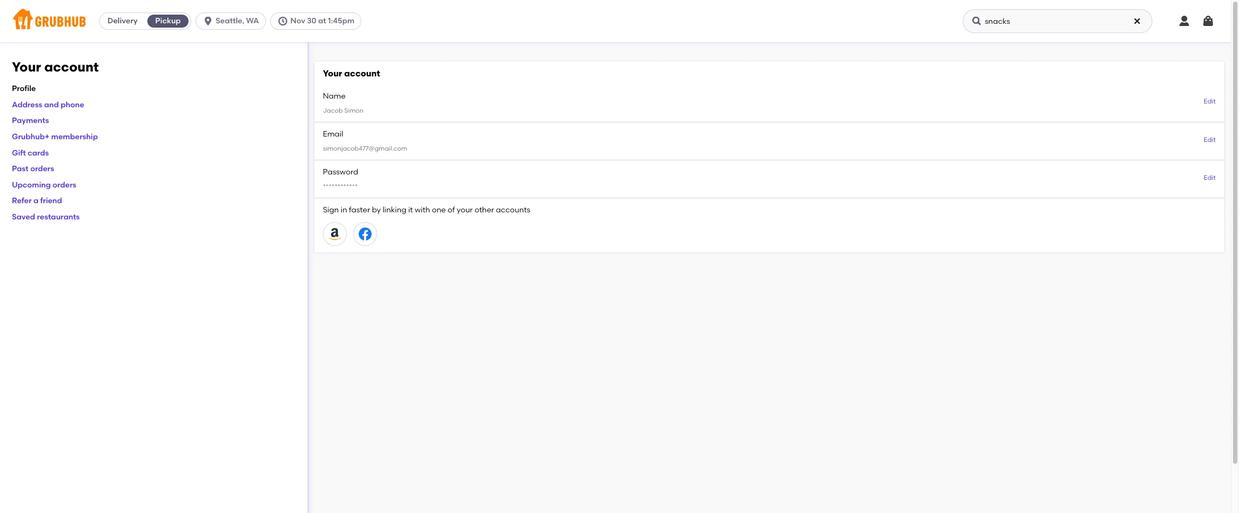 Task type: locate. For each thing, give the bounding box(es) containing it.
svg image
[[1178, 15, 1191, 28], [1202, 15, 1215, 28], [203, 16, 214, 27], [1133, 17, 1142, 25]]

friend
[[40, 196, 62, 206]]

svg image
[[277, 16, 288, 27], [971, 16, 982, 27]]

orders for past orders
[[30, 164, 54, 173]]

account
[[44, 59, 99, 75], [344, 68, 380, 79]]

1:45pm
[[328, 16, 354, 25]]

your account up name
[[323, 68, 380, 79]]

payments
[[12, 116, 49, 125]]

login with facebook image
[[359, 228, 372, 241]]

orders
[[30, 164, 54, 173], [53, 180, 76, 190]]

edit button
[[1204, 97, 1216, 107], [1204, 135, 1216, 145], [1204, 173, 1216, 183]]

edit button for password
[[1204, 173, 1216, 183]]

gift
[[12, 148, 26, 157]]

your up name
[[323, 68, 342, 79]]

2 edit button from the top
[[1204, 135, 1216, 145]]

your account up the and
[[12, 59, 99, 75]]

password
[[323, 167, 358, 177]]

1 svg image from the left
[[277, 16, 288, 27]]

other
[[475, 205, 494, 215]]

upcoming
[[12, 180, 51, 190]]

1 vertical spatial edit
[[1204, 136, 1216, 143]]

edit
[[1204, 98, 1216, 105], [1204, 136, 1216, 143], [1204, 174, 1216, 181]]

1 edit from the top
[[1204, 98, 1216, 105]]

account up name
[[344, 68, 380, 79]]

1 horizontal spatial account
[[344, 68, 380, 79]]

your account inside your account form
[[323, 68, 380, 79]]

1 horizontal spatial svg image
[[971, 16, 982, 27]]

edit for password
[[1204, 174, 1216, 181]]

2 svg image from the left
[[971, 16, 982, 27]]

restaurants
[[37, 212, 80, 222]]

2 vertical spatial edit button
[[1204, 173, 1216, 183]]

email
[[323, 129, 343, 139]]

address and phone
[[12, 100, 84, 109]]

account up the phone
[[44, 59, 99, 75]]

your account
[[12, 59, 99, 75], [323, 68, 380, 79]]

with
[[415, 205, 430, 215]]

account inside form
[[344, 68, 380, 79]]

simon
[[344, 107, 364, 114]]

0 horizontal spatial account
[[44, 59, 99, 75]]

refer a friend
[[12, 196, 62, 206]]

your
[[12, 59, 41, 75], [323, 68, 342, 79]]

0 vertical spatial edit
[[1204, 98, 1216, 105]]

and
[[44, 100, 59, 109]]

saved restaurants
[[12, 212, 80, 222]]

address and phone link
[[12, 100, 84, 109]]

grubhub+ membership
[[12, 132, 98, 141]]

nov 30 at 1:45pm button
[[270, 12, 366, 30]]

edit for email
[[1204, 136, 1216, 143]]

svg image inside seattle, wa button
[[203, 16, 214, 27]]

************
[[323, 183, 358, 190]]

1 vertical spatial edit button
[[1204, 135, 1216, 145]]

by
[[372, 205, 381, 215]]

seattle, wa button
[[196, 12, 270, 30]]

orders up the friend
[[53, 180, 76, 190]]

1 horizontal spatial your account
[[323, 68, 380, 79]]

1 horizontal spatial your
[[323, 68, 342, 79]]

pickup
[[155, 16, 181, 25]]

0 horizontal spatial svg image
[[277, 16, 288, 27]]

1 edit button from the top
[[1204, 97, 1216, 107]]

0 vertical spatial edit button
[[1204, 97, 1216, 107]]

accounts
[[496, 205, 530, 215]]

orders up upcoming orders at left
[[30, 164, 54, 173]]

your up profile
[[12, 59, 41, 75]]

2 edit from the top
[[1204, 136, 1216, 143]]

of
[[448, 205, 455, 215]]

grubhub+
[[12, 132, 49, 141]]

membership
[[51, 132, 98, 141]]

profile link
[[12, 84, 36, 93]]

seattle, wa
[[216, 16, 259, 25]]

wa
[[246, 16, 259, 25]]

nov 30 at 1:45pm
[[290, 16, 354, 25]]

1 vertical spatial orders
[[53, 180, 76, 190]]

svg image inside nov 30 at 1:45pm button
[[277, 16, 288, 27]]

2 vertical spatial edit
[[1204, 174, 1216, 181]]

edit button for name
[[1204, 97, 1216, 107]]

0 vertical spatial orders
[[30, 164, 54, 173]]

30
[[307, 16, 316, 25]]

simonjacob477@gmail.com
[[323, 145, 407, 152]]

profile
[[12, 84, 36, 93]]

3 edit button from the top
[[1204, 173, 1216, 183]]

3 edit from the top
[[1204, 174, 1216, 181]]

gift cards link
[[12, 148, 49, 157]]

upcoming orders link
[[12, 180, 76, 190]]

name
[[323, 91, 346, 101]]



Task type: vqa. For each thing, say whether or not it's contained in the screenshot.
the bottommost this
no



Task type: describe. For each thing, give the bounding box(es) containing it.
jacob
[[323, 107, 343, 114]]

jacob simon
[[323, 107, 364, 114]]

seattle,
[[216, 16, 244, 25]]

it
[[408, 205, 413, 215]]

upcoming orders
[[12, 180, 76, 190]]

one
[[432, 205, 446, 215]]

linking
[[383, 205, 406, 215]]

your account form
[[314, 61, 1225, 253]]

refer a friend link
[[12, 196, 62, 206]]

a
[[33, 196, 38, 206]]

delivery
[[108, 16, 137, 25]]

sign in faster by linking it with one of your other accounts
[[323, 205, 530, 215]]

past orders
[[12, 164, 54, 173]]

sign
[[323, 205, 339, 215]]

edit button for email
[[1204, 135, 1216, 145]]

past orders link
[[12, 164, 54, 173]]

faster
[[349, 205, 370, 215]]

edit for name
[[1204, 98, 1216, 105]]

payments link
[[12, 116, 49, 125]]

phone
[[61, 100, 84, 109]]

saved
[[12, 212, 35, 222]]

main navigation navigation
[[0, 0, 1231, 42]]

Search for food, convenience, alcohol... search field
[[963, 9, 1152, 33]]

cards
[[28, 148, 49, 157]]

nov
[[290, 16, 305, 25]]

refer
[[12, 196, 32, 206]]

orders for upcoming orders
[[53, 180, 76, 190]]

0 horizontal spatial your account
[[12, 59, 99, 75]]

grubhub+ membership link
[[12, 132, 98, 141]]

login with amazon image
[[328, 228, 341, 241]]

in
[[341, 205, 347, 215]]

delivery button
[[100, 12, 145, 30]]

0 horizontal spatial your
[[12, 59, 41, 75]]

saved restaurants link
[[12, 212, 80, 222]]

address
[[12, 100, 42, 109]]

at
[[318, 16, 326, 25]]

your inside your account form
[[323, 68, 342, 79]]

your
[[457, 205, 473, 215]]

past
[[12, 164, 28, 173]]

pickup button
[[145, 12, 191, 30]]

gift cards
[[12, 148, 49, 157]]



